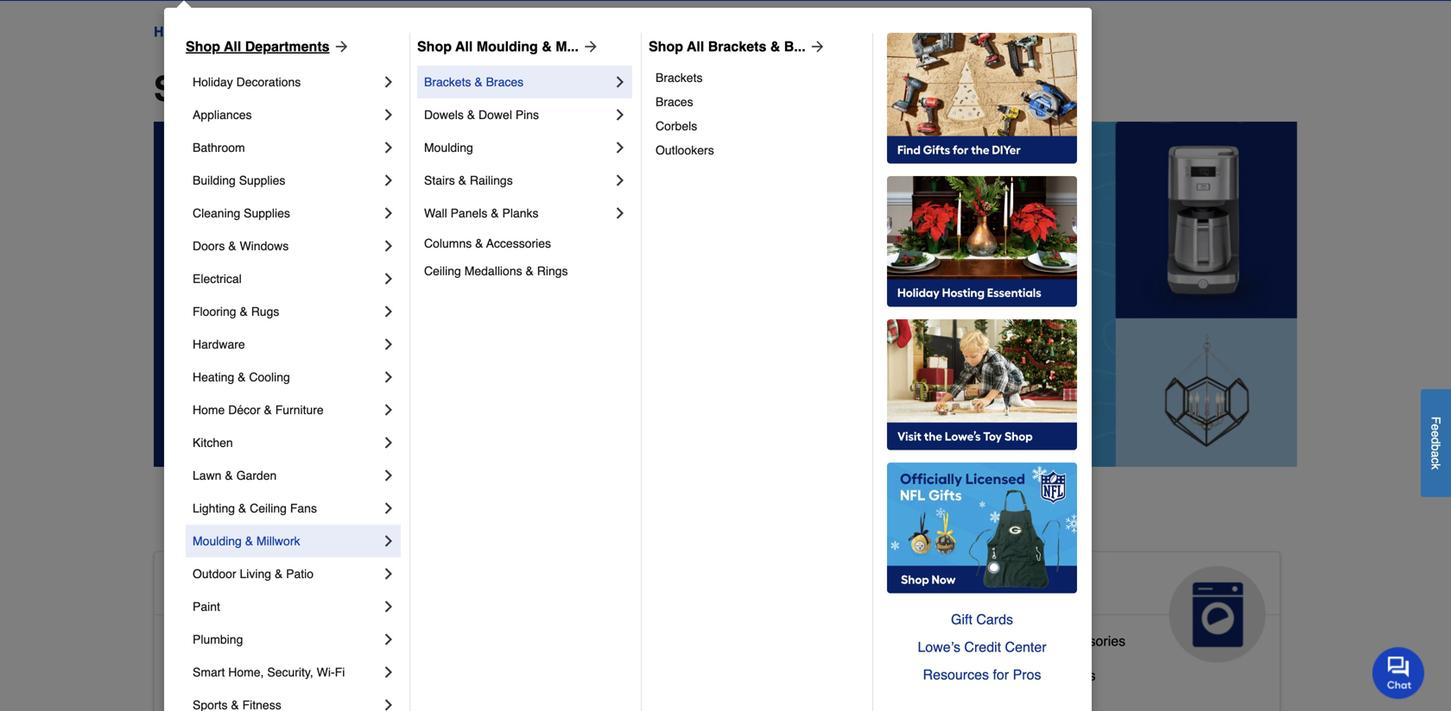 Task type: vqa. For each thing, say whether or not it's contained in the screenshot.
Livestock Supplies
yes



Task type: describe. For each thing, give the bounding box(es) containing it.
f e e d b a c k
[[1430, 417, 1443, 470]]

enjoy savings year-round. no matter what you're shopping for, find what you need at a great price. image
[[154, 122, 1298, 467]]

& left b...
[[771, 38, 781, 54]]

b
[[1430, 445, 1443, 451]]

smart home, security, wi-fi
[[193, 666, 345, 680]]

hardware
[[193, 338, 245, 352]]

moulding & millwork link
[[193, 525, 380, 558]]

cards
[[977, 612, 1014, 628]]

accessible home image
[[400, 567, 496, 664]]

& left planks
[[491, 207, 499, 220]]

all for shop all departments
[[224, 38, 241, 54]]

patio
[[286, 568, 314, 582]]

brackets link
[[656, 66, 861, 90]]

& left rings at left top
[[526, 264, 534, 278]]

beverage & wine chillers link
[[939, 664, 1096, 699]]

& left patio
[[275, 568, 283, 582]]

supplies for livestock supplies
[[615, 661, 668, 677]]

columns & accessories
[[424, 237, 551, 251]]

& right parts
[[1039, 634, 1048, 650]]

accessible home link
[[155, 553, 510, 664]]

cleaning
[[193, 207, 240, 220]]

& left dowel at top left
[[467, 108, 475, 122]]

stairs & railings link
[[424, 164, 612, 197]]

arrow right image for shop all moulding & m...
[[579, 38, 600, 55]]

credit
[[965, 640, 1002, 656]]

appliance parts & accessories link
[[939, 630, 1126, 664]]

shop for shop all departments
[[186, 38, 220, 54]]

f e e d b a c k button
[[1421, 390, 1452, 498]]

pet inside pet beds, houses, & furniture link
[[553, 696, 574, 712]]

chevron right image for dowels & dowel pins
[[612, 106, 629, 124]]

dowel
[[479, 108, 512, 122]]

& left rugs
[[240, 305, 248, 319]]

livestock supplies
[[553, 661, 668, 677]]

fans
[[290, 502, 317, 516]]

bedroom
[[238, 668, 295, 684]]

0 vertical spatial bathroom
[[193, 141, 245, 155]]

chevron right image for stairs & railings
[[612, 172, 629, 189]]

shop for shop all moulding & m...
[[417, 38, 452, 54]]

columns
[[424, 237, 472, 251]]

resources
[[923, 667, 989, 683]]

chevron right image for outdoor living & patio
[[380, 566, 397, 583]]

heating
[[193, 371, 234, 385]]

shop all departments
[[154, 69, 514, 109]]

all for shop all departments
[[249, 69, 293, 109]]

animal
[[553, 574, 634, 601]]

home for home décor & furniture
[[193, 404, 225, 417]]

cooling
[[249, 371, 290, 385]]

kitchen
[[193, 436, 233, 450]]

pros
[[1013, 667, 1042, 683]]

chillers
[[1050, 668, 1096, 684]]

all for shop all brackets & b...
[[687, 38, 704, 54]]

outdoor living & patio link
[[193, 558, 380, 591]]

wi-
[[317, 666, 335, 680]]

accessible home
[[168, 574, 369, 601]]

chevron right image for smart home, security, wi-fi
[[380, 664, 397, 682]]

wall panels & planks
[[424, 207, 539, 220]]

paint
[[193, 601, 220, 614]]

accessible bedroom
[[168, 668, 295, 684]]

chevron right image for lighting & ceiling fans
[[380, 500, 397, 518]]

doors & windows link
[[193, 230, 380, 263]]

2 horizontal spatial brackets
[[708, 38, 767, 54]]

appliances image
[[1170, 567, 1266, 664]]

holiday decorations
[[193, 75, 301, 89]]

a
[[1430, 451, 1443, 458]]

moulding link
[[424, 131, 612, 164]]

resources for pros link
[[887, 662, 1077, 690]]

doors & windows
[[193, 239, 289, 253]]

corbels link
[[656, 114, 861, 138]]

chevron right image for lawn & garden
[[380, 467, 397, 485]]

& right stairs
[[459, 174, 467, 188]]

lighting
[[193, 502, 235, 516]]

accessible for accessible bathroom
[[168, 634, 235, 650]]

ceiling inside lighting & ceiling fans link
[[250, 502, 287, 516]]

& left m...
[[542, 38, 552, 54]]

medallions
[[465, 264, 522, 278]]

paint link
[[193, 591, 380, 624]]

shop all departments
[[186, 38, 330, 54]]

chat invite button image
[[1373, 647, 1426, 700]]

chevron right image for plumbing
[[380, 632, 397, 649]]

home link
[[154, 22, 192, 42]]

panels
[[451, 207, 488, 220]]

animal & pet care
[[553, 574, 703, 629]]

moulding for moulding
[[424, 141, 473, 155]]

& right lighting
[[238, 502, 246, 516]]

building
[[193, 174, 236, 188]]

bathroom link
[[193, 131, 380, 164]]

kitchen link
[[193, 427, 380, 460]]

beverage & wine chillers
[[939, 668, 1096, 684]]

chevron right image for bathroom
[[380, 139, 397, 156]]

braces inside braces link
[[656, 95, 693, 109]]

dowels & dowel pins link
[[424, 99, 612, 131]]

stairs
[[424, 174, 455, 188]]

lawn
[[193, 469, 222, 483]]

windows
[[240, 239, 289, 253]]

& left 'millwork'
[[245, 535, 253, 549]]

furniture inside home décor & furniture link
[[275, 404, 324, 417]]

& up the "dowels & dowel pins"
[[475, 75, 483, 89]]

heating & cooling link
[[193, 361, 380, 394]]

gift cards link
[[887, 607, 1077, 634]]

b...
[[784, 38, 806, 54]]

planks
[[502, 207, 539, 220]]

animal & pet care link
[[540, 553, 895, 664]]

f
[[1430, 417, 1443, 424]]

parts
[[1003, 634, 1035, 650]]

security,
[[267, 666, 313, 680]]

moulding for moulding & millwork
[[193, 535, 242, 549]]

supplies for cleaning supplies
[[244, 207, 290, 220]]

garden
[[236, 469, 277, 483]]

departments for shop
[[302, 69, 514, 109]]

departments link
[[207, 22, 286, 42]]

beds,
[[578, 696, 613, 712]]

& right houses,
[[672, 696, 681, 712]]

home for home
[[154, 24, 192, 40]]

décor
[[228, 404, 261, 417]]

1 horizontal spatial appliances link
[[925, 553, 1280, 664]]

visit the lowe's toy shop. image
[[887, 320, 1077, 451]]



Task type: locate. For each thing, give the bounding box(es) containing it.
dowels & dowel pins
[[424, 108, 539, 122]]

stairs & railings
[[424, 174, 513, 188]]

shop up "corbels"
[[649, 38, 683, 54]]

officially licensed n f l gifts. shop now. image
[[887, 463, 1077, 594]]

0 vertical spatial ceiling
[[424, 264, 461, 278]]

all inside shop all brackets & b... link
[[687, 38, 704, 54]]

0 vertical spatial appliances link
[[193, 99, 380, 131]]

0 vertical spatial supplies
[[239, 174, 285, 188]]

outdoor living & patio
[[193, 568, 314, 582]]

2 horizontal spatial moulding
[[477, 38, 538, 54]]

lighting & ceiling fans link
[[193, 493, 380, 525]]

0 vertical spatial pet
[[665, 574, 703, 601]]

dowels
[[424, 108, 464, 122]]

2 horizontal spatial arrow right image
[[806, 38, 827, 55]]

1 horizontal spatial braces
[[656, 95, 693, 109]]

bathroom up the building
[[193, 141, 245, 155]]

shop all moulding & m... link
[[417, 36, 600, 57]]

brackets for brackets
[[656, 71, 703, 85]]

chevron right image for doors & windows
[[380, 238, 397, 255]]

0 vertical spatial accessible
[[168, 574, 295, 601]]

living
[[240, 568, 271, 582]]

arrow right image inside shop all brackets & b... link
[[806, 38, 827, 55]]

2 arrow right image from the left
[[579, 38, 600, 55]]

corbels
[[656, 119, 698, 133]]

ceiling inside the ceiling medallions & rings link
[[424, 264, 461, 278]]

chevron right image for kitchen
[[380, 435, 397, 452]]

1 vertical spatial appliances
[[939, 574, 1068, 601]]

chevron right image for wall panels & planks
[[612, 205, 629, 222]]

chevron right image for home décor & furniture
[[380, 402, 397, 419]]

home,
[[228, 666, 264, 680]]

moulding
[[477, 38, 538, 54], [424, 141, 473, 155], [193, 535, 242, 549]]

departments for shop
[[245, 38, 330, 54]]

holiday hosting essentials. image
[[887, 176, 1077, 308]]

0 horizontal spatial appliances
[[193, 108, 252, 122]]

chevron right image for flooring & rugs
[[380, 303, 397, 321]]

furniture right houses,
[[685, 696, 740, 712]]

all inside the "shop all moulding & m..." link
[[455, 38, 473, 54]]

rings
[[537, 264, 568, 278]]

all down shop all departments link on the top of page
[[249, 69, 293, 109]]

0 horizontal spatial appliances link
[[193, 99, 380, 131]]

moulding up outdoor
[[193, 535, 242, 549]]

appliances down holiday
[[193, 108, 252, 122]]

1 vertical spatial home
[[193, 404, 225, 417]]

1 horizontal spatial pet
[[665, 574, 703, 601]]

& right the animal
[[641, 574, 658, 601]]

furniture down 'heating & cooling' link
[[275, 404, 324, 417]]

chevron right image for moulding & millwork
[[380, 533, 397, 550]]

beverage
[[939, 668, 998, 684]]

1 accessible from the top
[[168, 574, 295, 601]]

supplies up cleaning supplies
[[239, 174, 285, 188]]

hardware link
[[193, 328, 380, 361]]

arrow right image up brackets link
[[806, 38, 827, 55]]

braces inside brackets & braces link
[[486, 75, 524, 89]]

chevron right image for brackets & braces
[[612, 73, 629, 91]]

supplies up pet beds, houses, & furniture link
[[615, 661, 668, 677]]

3 arrow right image from the left
[[806, 38, 827, 55]]

& left cooling
[[238, 371, 246, 385]]

1 vertical spatial furniture
[[685, 696, 740, 712]]

arrow right image up shop all departments
[[330, 38, 350, 55]]

0 horizontal spatial brackets
[[424, 75, 471, 89]]

appliances up cards
[[939, 574, 1068, 601]]

0 vertical spatial accessories
[[486, 237, 551, 251]]

0 horizontal spatial shop
[[186, 38, 220, 54]]

2 vertical spatial home
[[302, 574, 369, 601]]

animal & pet care image
[[785, 567, 881, 664]]

0 vertical spatial moulding
[[477, 38, 538, 54]]

shop all departments link
[[186, 36, 350, 57]]

all inside shop all departments link
[[224, 38, 241, 54]]

chevron right image for heating & cooling
[[380, 369, 397, 386]]

1 vertical spatial accessories
[[1052, 634, 1126, 650]]

brackets up dowels
[[424, 75, 471, 89]]

lawn & garden
[[193, 469, 277, 483]]

c
[[1430, 458, 1443, 464]]

smart home, security, wi-fi link
[[193, 657, 380, 690]]

chevron right image for holiday decorations
[[380, 73, 397, 91]]

flooring & rugs
[[193, 305, 279, 319]]

brackets & braces
[[424, 75, 524, 89]]

care
[[553, 601, 607, 629]]

brackets & braces link
[[424, 66, 612, 99]]

wall
[[424, 207, 447, 220]]

ceiling up 'millwork'
[[250, 502, 287, 516]]

resources for pros
[[923, 667, 1042, 683]]

all
[[224, 38, 241, 54], [455, 38, 473, 54], [687, 38, 704, 54], [249, 69, 293, 109]]

heating & cooling
[[193, 371, 290, 385]]

0 horizontal spatial furniture
[[275, 404, 324, 417]]

chevron right image for cleaning supplies
[[380, 205, 397, 222]]

appliances link
[[193, 99, 380, 131], [925, 553, 1280, 664]]

flooring & rugs link
[[193, 296, 380, 328]]

None search field
[[546, 0, 1018, 3]]

brackets up "corbels"
[[656, 71, 703, 85]]

supplies
[[239, 174, 285, 188], [244, 207, 290, 220], [615, 661, 668, 677]]

accessible for accessible home
[[168, 574, 295, 601]]

2 e from the top
[[1430, 431, 1443, 438]]

accessible bathroom
[[168, 634, 298, 650]]

1 vertical spatial appliances link
[[925, 553, 1280, 664]]

e
[[1430, 424, 1443, 431], [1430, 431, 1443, 438]]

accessories
[[486, 237, 551, 251], [1052, 634, 1126, 650]]

2 shop from the left
[[417, 38, 452, 54]]

wine
[[1015, 668, 1046, 684]]

gift
[[951, 612, 973, 628]]

outlookers
[[656, 143, 714, 157]]

flooring
[[193, 305, 236, 319]]

arrow right image for shop all brackets & b...
[[806, 38, 827, 55]]

1 horizontal spatial appliances
[[939, 574, 1068, 601]]

railings
[[470, 174, 513, 188]]

1 shop from the left
[[186, 38, 220, 54]]

0 horizontal spatial braces
[[486, 75, 524, 89]]

lawn & garden link
[[193, 460, 380, 493]]

accessible for accessible bedroom
[[168, 668, 235, 684]]

e up d
[[1430, 424, 1443, 431]]

houses,
[[617, 696, 668, 712]]

electrical link
[[193, 263, 380, 296]]

moulding down dowels
[[424, 141, 473, 155]]

braces up dowel at top left
[[486, 75, 524, 89]]

arrow right image inside shop all departments link
[[330, 38, 350, 55]]

1 vertical spatial ceiling
[[250, 502, 287, 516]]

accessible bathroom link
[[168, 630, 298, 664]]

holiday
[[193, 75, 233, 89]]

2 vertical spatial accessible
[[168, 668, 235, 684]]

moulding up brackets & braces link
[[477, 38, 538, 54]]

1 vertical spatial supplies
[[244, 207, 290, 220]]

1 vertical spatial bathroom
[[238, 634, 298, 650]]

supplies inside the building supplies link
[[239, 174, 285, 188]]

chevron right image for moulding
[[612, 139, 629, 156]]

1 vertical spatial accessible
[[168, 634, 235, 650]]

brackets for brackets & braces
[[424, 75, 471, 89]]

& right doors
[[228, 239, 236, 253]]

chevron right image for building supplies
[[380, 172, 397, 189]]

supplies up windows
[[244, 207, 290, 220]]

ceiling down columns at the top
[[424, 264, 461, 278]]

d
[[1430, 438, 1443, 445]]

shop for shop all brackets & b...
[[649, 38, 683, 54]]

1 horizontal spatial arrow right image
[[579, 38, 600, 55]]

1 horizontal spatial furniture
[[685, 696, 740, 712]]

wall panels & planks link
[[424, 197, 612, 230]]

3 accessible from the top
[[168, 668, 235, 684]]

braces up "corbels"
[[656, 95, 693, 109]]

e up b
[[1430, 431, 1443, 438]]

all up brackets link
[[687, 38, 704, 54]]

arrow right image up brackets & braces link
[[579, 38, 600, 55]]

departments
[[207, 24, 286, 40], [245, 38, 330, 54], [302, 69, 514, 109]]

1 horizontal spatial accessories
[[1052, 634, 1126, 650]]

0 vertical spatial home
[[154, 24, 192, 40]]

2 horizontal spatial home
[[302, 574, 369, 601]]

accessories up chillers
[[1052, 634, 1126, 650]]

gift cards
[[951, 612, 1014, 628]]

shop up holiday
[[186, 38, 220, 54]]

0 vertical spatial furniture
[[275, 404, 324, 417]]

1 horizontal spatial home
[[193, 404, 225, 417]]

plumbing
[[193, 633, 243, 647]]

chevron right image for paint
[[380, 599, 397, 616]]

1 vertical spatial pet
[[553, 696, 574, 712]]

1 vertical spatial braces
[[656, 95, 693, 109]]

home décor & furniture
[[193, 404, 324, 417]]

0 horizontal spatial moulding
[[193, 535, 242, 549]]

livestock supplies link
[[553, 657, 668, 692]]

0 horizontal spatial home
[[154, 24, 192, 40]]

furniture
[[275, 404, 324, 417], [685, 696, 740, 712]]

appliances link up chillers
[[925, 553, 1280, 664]]

ceiling
[[424, 264, 461, 278], [250, 502, 287, 516]]

supplies inside 'livestock supplies' link
[[615, 661, 668, 677]]

chevron right image for hardware
[[380, 336, 397, 353]]

& left the pros
[[1002, 668, 1011, 684]]

home décor & furniture link
[[193, 394, 380, 427]]

brackets up brackets link
[[708, 38, 767, 54]]

lighting & ceiling fans
[[193, 502, 317, 516]]

0 horizontal spatial ceiling
[[250, 502, 287, 516]]

all for shop all moulding & m...
[[455, 38, 473, 54]]

& down wall panels & planks
[[475, 237, 483, 251]]

1 arrow right image from the left
[[330, 38, 350, 55]]

0 horizontal spatial pet
[[553, 696, 574, 712]]

accessible
[[168, 574, 295, 601], [168, 634, 235, 650], [168, 668, 235, 684]]

accessories up the ceiling medallions & rings link
[[486, 237, 551, 251]]

0 vertical spatial braces
[[486, 75, 524, 89]]

& right lawn at the left bottom
[[225, 469, 233, 483]]

1 e from the top
[[1430, 424, 1443, 431]]

arrow right image
[[330, 38, 350, 55], [579, 38, 600, 55], [806, 38, 827, 55]]

1 horizontal spatial ceiling
[[424, 264, 461, 278]]

brackets
[[708, 38, 767, 54], [656, 71, 703, 85], [424, 75, 471, 89]]

1 vertical spatial moulding
[[424, 141, 473, 155]]

1 horizontal spatial moulding
[[424, 141, 473, 155]]

lowe's credit center
[[918, 640, 1047, 656]]

3 shop from the left
[[649, 38, 683, 54]]

chevron right image
[[612, 73, 629, 91], [380, 139, 397, 156], [380, 238, 397, 255], [380, 270, 397, 288], [380, 336, 397, 353], [380, 369, 397, 386], [380, 402, 397, 419], [380, 435, 397, 452], [380, 500, 397, 518], [380, 566, 397, 583], [380, 599, 397, 616], [380, 632, 397, 649]]

appliances link down decorations
[[193, 99, 380, 131]]

outdoor
[[193, 568, 236, 582]]

pet inside "animal & pet care"
[[665, 574, 703, 601]]

columns & accessories link
[[424, 230, 629, 257]]

shop all moulding & m...
[[417, 38, 579, 54]]

fi
[[335, 666, 345, 680]]

pet beds, houses, & furniture link
[[553, 692, 740, 712]]

holiday decorations link
[[193, 66, 380, 99]]

appliance
[[939, 634, 999, 650]]

0 horizontal spatial accessories
[[486, 237, 551, 251]]

supplies inside the cleaning supplies link
[[244, 207, 290, 220]]

furniture inside pet beds, houses, & furniture link
[[685, 696, 740, 712]]

2 accessible from the top
[[168, 634, 235, 650]]

0 vertical spatial appliances
[[193, 108, 252, 122]]

0 horizontal spatial arrow right image
[[330, 38, 350, 55]]

chevron right image
[[380, 73, 397, 91], [380, 106, 397, 124], [612, 106, 629, 124], [612, 139, 629, 156], [380, 172, 397, 189], [612, 172, 629, 189], [380, 205, 397, 222], [612, 205, 629, 222], [380, 303, 397, 321], [380, 467, 397, 485], [380, 533, 397, 550], [380, 664, 397, 682], [380, 697, 397, 712]]

& right the "décor"
[[264, 404, 272, 417]]

pins
[[516, 108, 539, 122]]

all up holiday decorations
[[224, 38, 241, 54]]

shop all brackets & b...
[[649, 38, 806, 54]]

find gifts for the diyer. image
[[887, 33, 1077, 164]]

2 horizontal spatial shop
[[649, 38, 683, 54]]

chevron right image for electrical
[[380, 270, 397, 288]]

shop up brackets & braces
[[417, 38, 452, 54]]

arrow right image for shop all departments
[[330, 38, 350, 55]]

all up brackets & braces
[[455, 38, 473, 54]]

plumbing link
[[193, 624, 380, 657]]

shop all brackets & b... link
[[649, 36, 827, 57]]

& inside "animal & pet care"
[[641, 574, 658, 601]]

arrow right image inside the "shop all moulding & m..." link
[[579, 38, 600, 55]]

chevron right image for appliances
[[380, 106, 397, 124]]

2 vertical spatial supplies
[[615, 661, 668, 677]]

2 vertical spatial moulding
[[193, 535, 242, 549]]

supplies for building supplies
[[239, 174, 285, 188]]

pet beds, houses, & furniture
[[553, 696, 740, 712]]

bathroom up smart home, security, wi-fi
[[238, 634, 298, 650]]

braces link
[[656, 90, 861, 114]]

for
[[993, 667, 1009, 683]]

ceiling medallions & rings
[[424, 264, 568, 278]]

1 horizontal spatial brackets
[[656, 71, 703, 85]]

k
[[1430, 464, 1443, 470]]

lowe's
[[918, 640, 961, 656]]

shop
[[154, 69, 240, 109]]

1 horizontal spatial shop
[[417, 38, 452, 54]]



